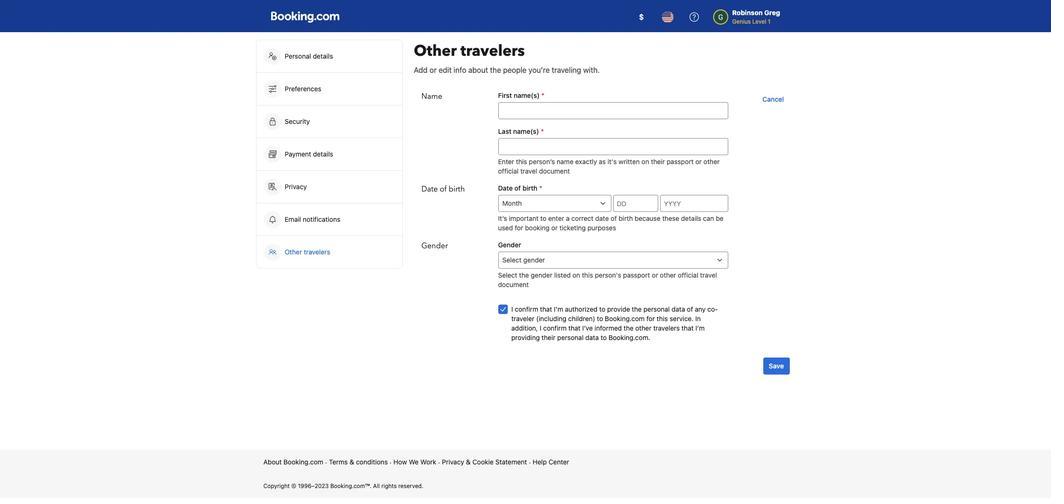 Task type: describe. For each thing, give the bounding box(es) containing it.
other travelers link
[[256, 236, 402, 268]]

robinson
[[732, 9, 763, 17]]

payment details
[[285, 150, 335, 158]]

i confirm that i'm authorized to provide the personal data of any co- traveler (including children) to booking.com for this service. in addition, i confirm that i've informed the other travelers that i'm providing their personal data to booking.com.
[[511, 305, 718, 342]]

for inside the i confirm that i'm authorized to provide the personal data of any co- traveler (including children) to booking.com for this service. in addition, i confirm that i've informed the other travelers that i'm providing their personal data to booking.com.
[[646, 315, 655, 323]]

enter this person's name exactly as it's written on their passport or other official travel document
[[498, 158, 720, 175]]

help center
[[533, 458, 569, 466]]

1 vertical spatial i'm
[[695, 324, 705, 332]]

all
[[373, 483, 380, 490]]

1 horizontal spatial confirm
[[543, 324, 567, 332]]

1 horizontal spatial i
[[540, 324, 541, 332]]

person's
[[529, 158, 555, 166]]

privacy link
[[256, 171, 402, 203]]

with.
[[583, 66, 600, 74]]

authorized
[[565, 305, 597, 313]]

service.
[[670, 315, 694, 323]]

booking.com™.
[[330, 483, 371, 490]]

enter
[[498, 158, 514, 166]]

this inside the "enter this person's name exactly as it's written on their passport or other official travel document"
[[516, 158, 527, 166]]

enter this person's name exactly as it's written on their passport or other official travel document alert
[[498, 157, 728, 176]]

of inside it's important to enter a correct date of birth because these details can be used for booking or ticketing purposes
[[611, 214, 617, 222]]

used
[[498, 224, 513, 232]]

payment
[[285, 150, 311, 158]]

(including
[[536, 315, 566, 323]]

terms & conditions link
[[329, 458, 388, 467]]

rights
[[381, 483, 397, 490]]

select the gender listed on this person's passport or other official travel document
[[498, 271, 717, 289]]

children)
[[568, 315, 595, 323]]

booking
[[525, 224, 550, 232]]

name(s) for last name(s)
[[513, 127, 539, 135]]

& for terms
[[350, 458, 354, 466]]

last name(s) *
[[498, 127, 544, 135]]

can
[[703, 214, 714, 222]]

save
[[769, 362, 784, 370]]

on inside select the gender listed on this person's passport or other official travel document
[[572, 271, 580, 279]]

booking.com.
[[609, 334, 650, 342]]

this inside select the gender listed on this person's passport or other official travel document
[[582, 271, 593, 279]]

birth for date of birth
[[449, 184, 465, 194]]

it's
[[498, 214, 507, 222]]

date of birth *
[[498, 184, 542, 192]]

their inside the i confirm that i'm authorized to provide the personal data of any co- traveler (including children) to booking.com for this service. in addition, i confirm that i've informed the other travelers that i'm providing their personal data to booking.com.
[[542, 334, 555, 342]]

about
[[468, 66, 488, 74]]

cancel
[[762, 95, 784, 103]]

save button
[[763, 358, 790, 375]]

center
[[549, 458, 569, 466]]

security link
[[256, 106, 402, 138]]

other travelers
[[285, 248, 330, 256]]

the up booking.com.
[[624, 324, 634, 332]]

0 vertical spatial data
[[672, 305, 685, 313]]

terms
[[329, 458, 348, 466]]

informed
[[595, 324, 622, 332]]

email notifications
[[285, 215, 340, 223]]

important
[[509, 214, 539, 222]]

traveler
[[511, 315, 534, 323]]

because
[[635, 214, 660, 222]]

it's important to enter a correct date of birth because these details can be used for booking or ticketing purposes
[[498, 214, 724, 232]]

personal details link
[[256, 40, 402, 72]]

people
[[503, 66, 526, 74]]

select
[[498, 271, 517, 279]]

other inside select the gender listed on this person's passport or other official travel document
[[660, 271, 676, 279]]

details inside it's important to enter a correct date of birth because these details can be used for booking or ticketing purposes
[[681, 214, 701, 222]]

payment details link
[[256, 138, 402, 170]]

enter
[[548, 214, 564, 222]]

provide
[[607, 305, 630, 313]]

written
[[619, 158, 640, 166]]

or inside the "enter this person's name exactly as it's written on their passport or other official travel document"
[[695, 158, 702, 166]]

about
[[263, 458, 282, 466]]

to left the provide at right bottom
[[599, 305, 605, 313]]

preferences
[[285, 85, 321, 93]]

providing
[[511, 334, 540, 342]]

1
[[768, 18, 770, 25]]

we
[[409, 458, 419, 466]]

booking.com inside the i confirm that i'm authorized to provide the personal data of any co- traveler (including children) to booking.com for this service. in addition, i confirm that i've informed the other travelers that i'm providing their personal data to booking.com.
[[605, 315, 645, 323]]

to down informed
[[601, 334, 607, 342]]

be
[[716, 214, 724, 222]]

booking.com inside the 'about booking.com' link
[[284, 458, 323, 466]]

other inside the "enter this person's name exactly as it's written on their passport or other official travel document"
[[703, 158, 720, 166]]

email notifications link
[[256, 203, 402, 236]]

cancel button
[[759, 91, 788, 108]]

genius
[[732, 18, 751, 25]]

privacy & cookie statement
[[442, 458, 527, 466]]

other for other travelers add or edit info about the people you're traveling with.
[[414, 41, 457, 62]]

select the gender listed on this person's passport or other official travel document alert
[[498, 271, 728, 290]]

reserved.
[[398, 483, 423, 490]]

1996–2023
[[298, 483, 329, 490]]

personal details
[[285, 52, 333, 60]]

first
[[498, 91, 512, 99]]

edit
[[439, 66, 452, 74]]

copyright
[[263, 483, 290, 490]]

0 vertical spatial personal
[[643, 305, 670, 313]]

gender
[[531, 271, 552, 279]]

2 gender from the left
[[498, 241, 521, 249]]

robinson greg genius level 1
[[732, 9, 780, 25]]

email
[[285, 215, 301, 223]]

correct
[[571, 214, 593, 222]]

preferences link
[[256, 73, 402, 105]]

info
[[454, 66, 466, 74]]

any
[[695, 305, 706, 313]]



Task type: vqa. For each thing, say whether or not it's contained in the screenshot.
rights
yes



Task type: locate. For each thing, give the bounding box(es) containing it.
passport right person's
[[623, 271, 650, 279]]

0 vertical spatial i'm
[[554, 305, 563, 313]]

document
[[539, 167, 570, 175], [498, 281, 529, 289]]

other inside the i confirm that i'm authorized to provide the personal data of any co- traveler (including children) to booking.com for this service. in addition, i confirm that i've informed the other travelers that i'm providing their personal data to booking.com.
[[635, 324, 651, 332]]

1 horizontal spatial passport
[[667, 158, 694, 166]]

document down name
[[539, 167, 570, 175]]

2 horizontal spatial other
[[703, 158, 720, 166]]

confirm up traveler
[[515, 305, 538, 313]]

1 horizontal spatial booking.com
[[605, 315, 645, 323]]

0 horizontal spatial gender
[[421, 241, 448, 251]]

to up informed
[[597, 315, 603, 323]]

privacy for privacy & cookie statement
[[442, 458, 464, 466]]

other for other travelers
[[285, 248, 302, 256]]

the inside other travelers add or edit info about the people you're traveling with.
[[490, 66, 501, 74]]

travel
[[520, 167, 537, 175], [700, 271, 717, 279]]

& for privacy
[[466, 458, 471, 466]]

the inside select the gender listed on this person's passport or other official travel document
[[519, 271, 529, 279]]

0 vertical spatial their
[[651, 158, 665, 166]]

a
[[566, 214, 570, 222]]

how we work link
[[393, 458, 436, 467]]

or inside select the gender listed on this person's passport or other official travel document
[[652, 271, 658, 279]]

1 horizontal spatial this
[[582, 271, 593, 279]]

official up any at the bottom right of the page
[[678, 271, 698, 279]]

this
[[516, 158, 527, 166], [582, 271, 593, 279], [657, 315, 668, 323]]

1 vertical spatial booking.com
[[284, 458, 323, 466]]

help center link
[[533, 458, 569, 467]]

date
[[421, 184, 438, 194], [498, 184, 513, 192]]

add
[[414, 66, 428, 74]]

& left cookie
[[466, 458, 471, 466]]

1 vertical spatial privacy
[[442, 458, 464, 466]]

1 horizontal spatial official
[[678, 271, 698, 279]]

0 vertical spatial *
[[541, 91, 544, 99]]

0 vertical spatial other
[[414, 41, 457, 62]]

personal
[[643, 305, 670, 313], [557, 334, 584, 342]]

birth for date of birth *
[[523, 184, 537, 192]]

details for personal details
[[313, 52, 333, 60]]

$ button
[[630, 6, 653, 28]]

1 vertical spatial name(s)
[[513, 127, 539, 135]]

0 horizontal spatial confirm
[[515, 305, 538, 313]]

travelers up about
[[460, 41, 525, 62]]

1 horizontal spatial for
[[646, 315, 655, 323]]

birth
[[449, 184, 465, 194], [523, 184, 537, 192], [619, 214, 633, 222]]

2 horizontal spatial that
[[682, 324, 694, 332]]

level
[[752, 18, 766, 25]]

1 vertical spatial i
[[540, 324, 541, 332]]

data down i've
[[585, 334, 599, 342]]

1 vertical spatial for
[[646, 315, 655, 323]]

booking.com down the provide at right bottom
[[605, 315, 645, 323]]

1 vertical spatial confirm
[[543, 324, 567, 332]]

these
[[662, 214, 679, 222]]

terms & conditions
[[329, 458, 388, 466]]

document inside select the gender listed on this person's passport or other official travel document
[[498, 281, 529, 289]]

0 vertical spatial on
[[642, 158, 649, 166]]

passport
[[667, 158, 694, 166], [623, 271, 650, 279]]

name
[[557, 158, 573, 166]]

statement
[[495, 458, 527, 466]]

of inside the i confirm that i'm authorized to provide the personal data of any co- traveler (including children) to booking.com for this service. in addition, i confirm that i've informed the other travelers that i'm providing their personal data to booking.com.
[[687, 305, 693, 313]]

1 date from the left
[[421, 184, 438, 194]]

name(s) right last
[[513, 127, 539, 135]]

0 horizontal spatial personal
[[557, 334, 584, 342]]

person's
[[595, 271, 621, 279]]

2 horizontal spatial travelers
[[653, 324, 680, 332]]

i'm
[[554, 305, 563, 313], [695, 324, 705, 332]]

traveling
[[552, 66, 581, 74]]

0 horizontal spatial i
[[511, 305, 513, 313]]

0 horizontal spatial travelers
[[304, 248, 330, 256]]

official
[[498, 167, 519, 175], [678, 271, 698, 279]]

their inside the "enter this person's name exactly as it's written on their passport or other official travel document"
[[651, 158, 665, 166]]

it's
[[608, 158, 617, 166]]

0 vertical spatial for
[[515, 224, 523, 232]]

or left edit
[[430, 66, 437, 74]]

data up the service.
[[672, 305, 685, 313]]

or down the "enter"
[[551, 224, 558, 232]]

0 vertical spatial official
[[498, 167, 519, 175]]

Enter your birth date using two digits telephone field
[[613, 195, 658, 212]]

1 horizontal spatial their
[[651, 158, 665, 166]]

2 horizontal spatial this
[[657, 315, 668, 323]]

official inside select the gender listed on this person's passport or other official travel document
[[678, 271, 698, 279]]

1 horizontal spatial travel
[[700, 271, 717, 279]]

notifications
[[303, 215, 340, 223]]

1 vertical spatial *
[[541, 127, 544, 135]]

first name(s) *
[[498, 91, 544, 99]]

you're
[[528, 66, 550, 74]]

1 vertical spatial official
[[678, 271, 698, 279]]

1 vertical spatial other
[[285, 248, 302, 256]]

on right listed
[[572, 271, 580, 279]]

privacy right 'work'
[[442, 458, 464, 466]]

* for first name(s) *
[[541, 91, 544, 99]]

on
[[642, 158, 649, 166], [572, 271, 580, 279]]

personal up the service.
[[643, 305, 670, 313]]

0 horizontal spatial &
[[350, 458, 354, 466]]

2 vertical spatial *
[[539, 184, 542, 192]]

other travelers add or edit info about the people you're traveling with.
[[414, 41, 600, 74]]

1 horizontal spatial that
[[568, 324, 580, 332]]

or up enter your birth year using four digits phone field
[[695, 158, 702, 166]]

1 vertical spatial their
[[542, 334, 555, 342]]

* for last name(s) *
[[541, 127, 544, 135]]

1 horizontal spatial i'm
[[695, 324, 705, 332]]

0 horizontal spatial privacy
[[285, 183, 307, 191]]

conditions
[[356, 458, 388, 466]]

official inside the "enter this person's name exactly as it's written on their passport or other official travel document"
[[498, 167, 519, 175]]

for up booking.com.
[[646, 315, 655, 323]]

that down children)
[[568, 324, 580, 332]]

personal
[[285, 52, 311, 60]]

this right enter
[[516, 158, 527, 166]]

©
[[291, 483, 296, 490]]

last
[[498, 127, 511, 135]]

0 horizontal spatial document
[[498, 281, 529, 289]]

0 vertical spatial details
[[313, 52, 333, 60]]

None field
[[498, 102, 728, 119], [498, 138, 728, 155], [498, 102, 728, 119], [498, 138, 728, 155]]

about booking.com
[[263, 458, 323, 466]]

1 gender from the left
[[421, 241, 448, 251]]

other inside other travelers add or edit info about the people you're traveling with.
[[414, 41, 457, 62]]

0 horizontal spatial their
[[542, 334, 555, 342]]

for down important
[[515, 224, 523, 232]]

this inside the i confirm that i'm authorized to provide the personal data of any co- traveler (including children) to booking.com for this service. in addition, i confirm that i've informed the other travelers that i'm providing their personal data to booking.com.
[[657, 315, 668, 323]]

greg
[[764, 9, 780, 17]]

1 horizontal spatial other
[[660, 271, 676, 279]]

travelers for other travelers
[[304, 248, 330, 256]]

1 horizontal spatial document
[[539, 167, 570, 175]]

i'm down in
[[695, 324, 705, 332]]

passport inside select the gender listed on this person's passport or other official travel document
[[623, 271, 650, 279]]

1 horizontal spatial birth
[[523, 184, 537, 192]]

1 horizontal spatial privacy
[[442, 458, 464, 466]]

1 vertical spatial passport
[[623, 271, 650, 279]]

privacy for privacy
[[285, 183, 307, 191]]

name(s) for first name(s)
[[514, 91, 540, 99]]

other up the service.
[[660, 271, 676, 279]]

other up enter your birth year using four digits phone field
[[703, 158, 720, 166]]

co-
[[707, 305, 718, 313]]

help
[[533, 458, 547, 466]]

on right written
[[642, 158, 649, 166]]

travelers
[[460, 41, 525, 62], [304, 248, 330, 256], [653, 324, 680, 332]]

travel down person's at the right of the page
[[520, 167, 537, 175]]

or right person's
[[652, 271, 658, 279]]

date
[[595, 214, 609, 222]]

booking.com up '©'
[[284, 458, 323, 466]]

copyright © 1996–2023 booking.com™. all rights reserved.
[[263, 483, 423, 490]]

about booking.com link
[[263, 458, 323, 467]]

in
[[695, 315, 701, 323]]

* down person's at the right of the page
[[539, 184, 542, 192]]

1 vertical spatial on
[[572, 271, 580, 279]]

travel inside the "enter this person's name exactly as it's written on their passport or other official travel document"
[[520, 167, 537, 175]]

0 vertical spatial passport
[[667, 158, 694, 166]]

1 vertical spatial data
[[585, 334, 599, 342]]

0 vertical spatial booking.com
[[605, 315, 645, 323]]

travelers down notifications
[[304, 248, 330, 256]]

1 horizontal spatial gender
[[498, 241, 521, 249]]

that down the service.
[[682, 324, 694, 332]]

1 horizontal spatial &
[[466, 458, 471, 466]]

ticketing
[[559, 224, 586, 232]]

1 vertical spatial travel
[[700, 271, 717, 279]]

1 vertical spatial other
[[660, 271, 676, 279]]

cookie
[[472, 458, 494, 466]]

0 vertical spatial document
[[539, 167, 570, 175]]

travel up co- at the right bottom
[[700, 271, 717, 279]]

* down you're
[[541, 91, 544, 99]]

their right written
[[651, 158, 665, 166]]

passport inside the "enter this person's name exactly as it's written on their passport or other official travel document"
[[667, 158, 694, 166]]

confirm
[[515, 305, 538, 313], [543, 324, 567, 332]]

work
[[420, 458, 436, 466]]

listed
[[554, 271, 571, 279]]

details for payment details
[[313, 150, 333, 158]]

1 horizontal spatial personal
[[643, 305, 670, 313]]

2 vertical spatial other
[[635, 324, 651, 332]]

1 horizontal spatial data
[[672, 305, 685, 313]]

that up (including
[[540, 305, 552, 313]]

2 date from the left
[[498, 184, 513, 192]]

0 vertical spatial this
[[516, 158, 527, 166]]

0 vertical spatial travel
[[520, 167, 537, 175]]

1 vertical spatial personal
[[557, 334, 584, 342]]

& right terms
[[350, 458, 354, 466]]

0 horizontal spatial official
[[498, 167, 519, 175]]

1 horizontal spatial on
[[642, 158, 649, 166]]

1 vertical spatial travelers
[[304, 248, 330, 256]]

travelers inside the i confirm that i'm authorized to provide the personal data of any co- traveler (including children) to booking.com for this service. in addition, i confirm that i've informed the other travelers that i'm providing their personal data to booking.com.
[[653, 324, 680, 332]]

travelers down the service.
[[653, 324, 680, 332]]

$
[[639, 13, 644, 21]]

2 vertical spatial travelers
[[653, 324, 680, 332]]

of
[[440, 184, 447, 194], [514, 184, 521, 192], [611, 214, 617, 222], [687, 305, 693, 313]]

0 horizontal spatial travel
[[520, 167, 537, 175]]

this left person's
[[582, 271, 593, 279]]

0 horizontal spatial passport
[[623, 271, 650, 279]]

official down enter
[[498, 167, 519, 175]]

their down (including
[[542, 334, 555, 342]]

birth inside it's important to enter a correct date of birth because these details can be used for booking or ticketing purposes
[[619, 214, 633, 222]]

personal down i've
[[557, 334, 584, 342]]

0 vertical spatial other
[[703, 158, 720, 166]]

i'm up (including
[[554, 305, 563, 313]]

security
[[285, 117, 310, 125]]

0 vertical spatial name(s)
[[514, 91, 540, 99]]

0 horizontal spatial this
[[516, 158, 527, 166]]

1 vertical spatial document
[[498, 281, 529, 289]]

the right select
[[519, 271, 529, 279]]

this left the service.
[[657, 315, 668, 323]]

as
[[599, 158, 606, 166]]

privacy down payment
[[285, 183, 307, 191]]

0 horizontal spatial for
[[515, 224, 523, 232]]

0 horizontal spatial data
[[585, 334, 599, 342]]

0 vertical spatial confirm
[[515, 305, 538, 313]]

to inside it's important to enter a correct date of birth because these details can be used for booking or ticketing purposes
[[540, 214, 546, 222]]

0 horizontal spatial booking.com
[[284, 458, 323, 466]]

for inside it's important to enter a correct date of birth because these details can be used for booking or ticketing purposes
[[515, 224, 523, 232]]

document down select
[[498, 281, 529, 289]]

date for date of birth
[[421, 184, 438, 194]]

0 horizontal spatial i'm
[[554, 305, 563, 313]]

passport up enter your birth year using four digits phone field
[[667, 158, 694, 166]]

other up booking.com.
[[635, 324, 651, 332]]

i
[[511, 305, 513, 313], [540, 324, 541, 332]]

privacy & cookie statement link
[[442, 458, 527, 467]]

the right the provide at right bottom
[[632, 305, 642, 313]]

0 horizontal spatial date
[[421, 184, 438, 194]]

exactly
[[575, 158, 597, 166]]

0 horizontal spatial that
[[540, 305, 552, 313]]

2 horizontal spatial birth
[[619, 214, 633, 222]]

1 & from the left
[[350, 458, 354, 466]]

0 horizontal spatial other
[[285, 248, 302, 256]]

name(s) right "first"
[[514, 91, 540, 99]]

travelers for other travelers add or edit info about the people you're traveling with.
[[460, 41, 525, 62]]

or
[[430, 66, 437, 74], [695, 158, 702, 166], [551, 224, 558, 232], [652, 271, 658, 279]]

date for date of birth *
[[498, 184, 513, 192]]

details right payment
[[313, 150, 333, 158]]

0 horizontal spatial on
[[572, 271, 580, 279]]

i up traveler
[[511, 305, 513, 313]]

name
[[421, 91, 442, 102]]

1 horizontal spatial other
[[414, 41, 457, 62]]

it's important to enter a correct date of birth because these details can be used for booking or ticketing purposes alert
[[498, 214, 728, 233]]

details down enter your birth year using four digits phone field
[[681, 214, 701, 222]]

2 vertical spatial this
[[657, 315, 668, 323]]

2 vertical spatial details
[[681, 214, 701, 222]]

1 horizontal spatial travelers
[[460, 41, 525, 62]]

other down email
[[285, 248, 302, 256]]

2 & from the left
[[466, 458, 471, 466]]

0 horizontal spatial birth
[[449, 184, 465, 194]]

0 vertical spatial i
[[511, 305, 513, 313]]

or inside other travelers add or edit info about the people you're traveling with.
[[430, 66, 437, 74]]

details right personal
[[313, 52, 333, 60]]

0 vertical spatial privacy
[[285, 183, 307, 191]]

the right about
[[490, 66, 501, 74]]

Enter your birth year using four digits telephone field
[[660, 195, 728, 212]]

other up edit
[[414, 41, 457, 62]]

on inside the "enter this person's name exactly as it's written on their passport or other official travel document"
[[642, 158, 649, 166]]

0 horizontal spatial other
[[635, 324, 651, 332]]

to up the booking at the top of the page
[[540, 214, 546, 222]]

* up person's at the right of the page
[[541, 127, 544, 135]]

0 vertical spatial travelers
[[460, 41, 525, 62]]

i down (including
[[540, 324, 541, 332]]

for
[[515, 224, 523, 232], [646, 315, 655, 323]]

or inside it's important to enter a correct date of birth because these details can be used for booking or ticketing purposes
[[551, 224, 558, 232]]

document inside the "enter this person's name exactly as it's written on their passport or other official travel document"
[[539, 167, 570, 175]]

travel inside select the gender listed on this person's passport or other official travel document
[[700, 271, 717, 279]]

travelers inside other travelers add or edit info about the people you're traveling with.
[[460, 41, 525, 62]]

confirm down (including
[[543, 324, 567, 332]]

1 vertical spatial this
[[582, 271, 593, 279]]

other
[[703, 158, 720, 166], [660, 271, 676, 279], [635, 324, 651, 332]]

1 vertical spatial details
[[313, 150, 333, 158]]

1 horizontal spatial date
[[498, 184, 513, 192]]



